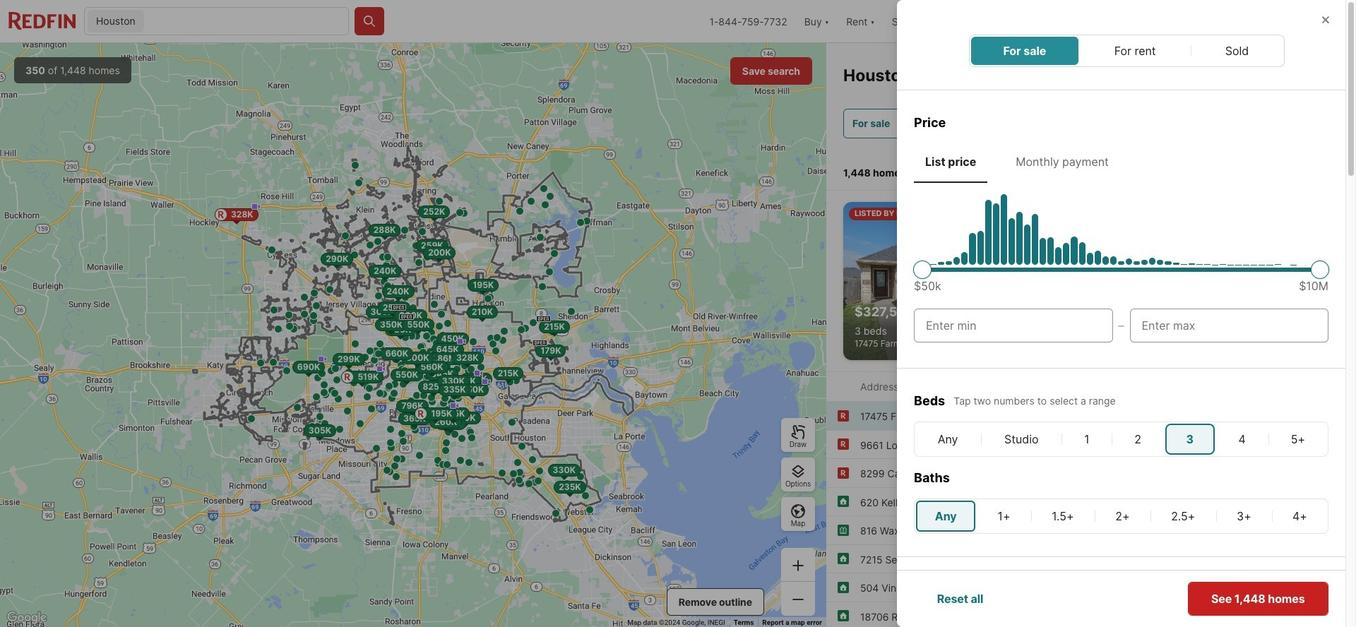 Task type: vqa. For each thing, say whether or not it's contained in the screenshot.
Tab
yes



Task type: describe. For each thing, give the bounding box(es) containing it.
3 option from the left
[[1127, 610, 1223, 627]]

Enter max text field
[[1142, 317, 1317, 334]]

1 option from the left
[[914, 610, 1010, 627]]

minimum price slider
[[914, 261, 932, 279]]

number of bathrooms row
[[914, 499, 1329, 534]]

number of bedrooms row
[[914, 422, 1329, 457]]

2 tab from the left
[[1005, 143, 1121, 180]]



Task type: locate. For each thing, give the bounding box(es) containing it.
For sale radio
[[1004, 42, 1047, 59]]

2 option from the left
[[1021, 610, 1116, 627]]

1 tab from the left
[[914, 143, 988, 180]]

dialog
[[897, 0, 1357, 627]]

0 horizontal spatial tab
[[914, 143, 988, 180]]

4 option from the left
[[1234, 610, 1329, 627]]

option
[[914, 610, 1010, 627], [1021, 610, 1116, 627], [1127, 610, 1223, 627], [1234, 610, 1329, 627]]

None search field
[[147, 8, 348, 36]]

list box
[[914, 610, 1329, 627]]

menu bar
[[969, 35, 1285, 67]]

1 horizontal spatial tab
[[1005, 143, 1121, 180]]

cell
[[916, 424, 980, 455], [983, 424, 1061, 455], [1064, 424, 1111, 455], [1114, 424, 1163, 455], [1166, 424, 1215, 455], [1218, 424, 1267, 455], [1270, 424, 1327, 455], [916, 501, 976, 532], [979, 501, 1030, 532], [1033, 501, 1094, 532], [1097, 501, 1149, 532], [1152, 501, 1215, 532], [1218, 501, 1271, 532], [1274, 501, 1327, 532]]

tab list
[[914, 143, 1329, 183]]

submit search image
[[362, 14, 377, 28]]

map region
[[0, 43, 827, 627]]

Enter min text field
[[926, 317, 1101, 334]]

Sold radio
[[1226, 42, 1250, 59]]

For rent radio
[[1115, 42, 1158, 59]]

google image
[[4, 609, 50, 627]]

maximum price slider
[[1311, 261, 1330, 279]]

tab
[[914, 143, 988, 180], [1005, 143, 1121, 180]]



